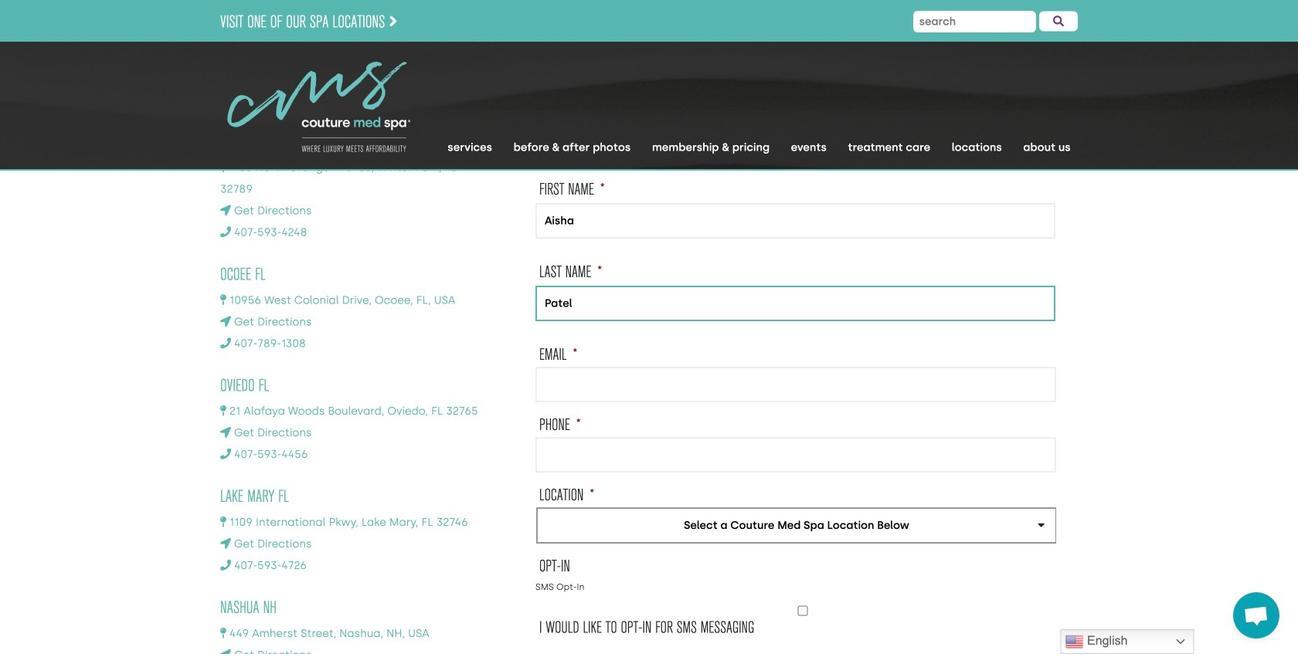 Task type: describe. For each thing, give the bounding box(es) containing it.
map pin image for location arrow image
[[220, 517, 226, 528]]

phone image for third map pin image from the bottom's location arrow icon
[[220, 338, 231, 349]]

angle right image
[[389, 13, 397, 30]]

When autocomplete results are available use up and down arrows to review and enter to go to the desired page. Touch device users, explore by touch or with swipe gestures. text field
[[913, 11, 1036, 33]]

contact us - couture med spa image
[[220, 53, 417, 161]]

phone image for 4th location arrow icon from the bottom of the page
[[220, 227, 231, 238]]

1 map pin image from the top
[[220, 295, 226, 306]]

location arrow image for second map pin image from the bottom of the page
[[220, 428, 231, 438]]

1 location arrow image from the top
[[220, 205, 231, 216]]



Task type: locate. For each thing, give the bounding box(es) containing it.
0 vertical spatial phone image
[[220, 449, 231, 460]]

None telephone field
[[536, 437, 1056, 473]]

map pin image
[[220, 162, 226, 173], [220, 517, 226, 528]]

None text field
[[536, 286, 1056, 321]]

1 vertical spatial phone image
[[220, 560, 231, 571]]

location arrow image
[[220, 205, 231, 216], [220, 316, 231, 327], [220, 428, 231, 438], [220, 650, 231, 655]]

map pin image for 4th location arrow icon from the bottom of the page
[[220, 162, 226, 173]]

location arrow image for third map pin image from the bottom
[[220, 316, 231, 327]]

1 map pin image from the top
[[220, 162, 226, 173]]

search image
[[1053, 16, 1064, 27]]

None text field
[[536, 203, 1056, 239]]

map pin image
[[220, 295, 226, 306], [220, 406, 226, 417], [220, 628, 226, 639]]

None checkbox
[[536, 606, 1070, 616]]

None email field
[[536, 367, 1056, 403]]

phone image
[[220, 227, 231, 238], [220, 338, 231, 349]]

1 phone image from the top
[[220, 227, 231, 238]]

location arrow image for 1st map pin image from the bottom of the page
[[220, 650, 231, 655]]

1 vertical spatial phone image
[[220, 338, 231, 349]]

3 map pin image from the top
[[220, 628, 226, 639]]

2 map pin image from the top
[[220, 517, 226, 528]]

0 vertical spatial phone image
[[220, 227, 231, 238]]

2 map pin image from the top
[[220, 406, 226, 417]]

0 vertical spatial map pin image
[[220, 295, 226, 306]]

open chat image
[[1233, 593, 1280, 639]]

1 phone image from the top
[[220, 449, 231, 460]]

3 location arrow image from the top
[[220, 428, 231, 438]]

1 vertical spatial map pin image
[[220, 406, 226, 417]]

4 location arrow image from the top
[[220, 650, 231, 655]]

1 vertical spatial map pin image
[[220, 517, 226, 528]]

phone image
[[220, 449, 231, 460], [220, 560, 231, 571]]

2 location arrow image from the top
[[220, 316, 231, 327]]

2 vertical spatial map pin image
[[220, 628, 226, 639]]

2 phone image from the top
[[220, 560, 231, 571]]

location arrow image
[[220, 539, 231, 550]]

2 phone image from the top
[[220, 338, 231, 349]]

0 vertical spatial map pin image
[[220, 162, 226, 173]]



Task type: vqa. For each thing, say whether or not it's contained in the screenshot.
4th location arrow icon from the bottom of the page
yes



